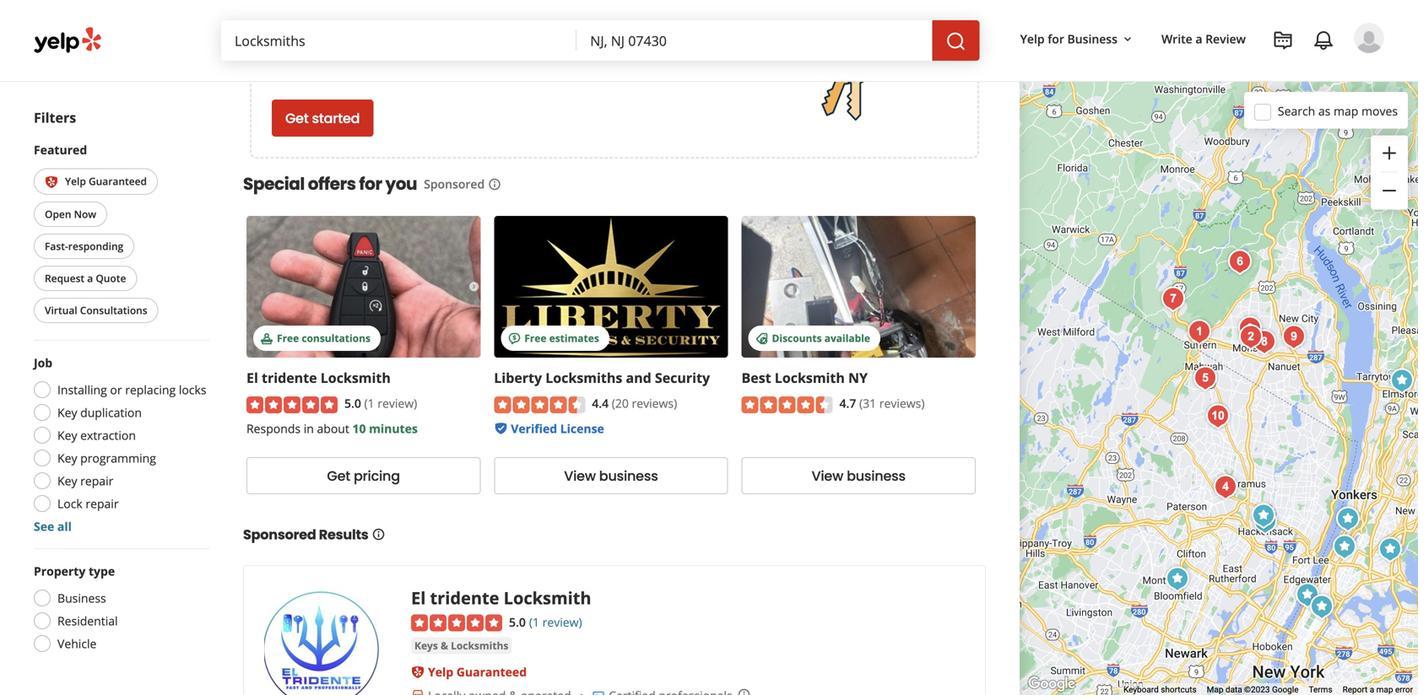Task type: locate. For each thing, give the bounding box(es) containing it.
liberty locksmiths and security
[[494, 369, 710, 387]]

special offers for you
[[243, 172, 417, 196]]

key for key duplication
[[57, 405, 77, 421]]

0 horizontal spatial yelp
[[65, 174, 86, 188]]

2 view from the left
[[812, 467, 844, 486]]

special
[[243, 172, 305, 196]]

data
[[1226, 685, 1242, 695]]

1 horizontal spatial for
[[1048, 31, 1065, 47]]

business for second "view business" 'link' from the left
[[847, 467, 906, 486]]

2 vertical spatial a
[[1370, 685, 1375, 695]]

2 option group from the top
[[29, 563, 209, 658]]

1 horizontal spatial guaranteed
[[457, 665, 527, 681]]

user actions element
[[1007, 21, 1408, 125]]

view business for first "view business" 'link'
[[564, 467, 658, 486]]

1 view business from the left
[[564, 467, 658, 486]]

1 horizontal spatial view business
[[812, 467, 906, 486]]

tridente down 16 free consultations v2 image
[[262, 369, 317, 387]]

iconyelpguaranteedbadgesmall image
[[411, 666, 425, 680], [411, 666, 425, 680]]

property type
[[34, 564, 115, 580]]

a left the quote
[[87, 271, 93, 285]]

locksmiths inside button
[[451, 639, 509, 653]]

get left started
[[285, 109, 309, 128]]

2 vertical spatial yelp
[[428, 665, 453, 681]]

4.7 (31 reviews)
[[840, 396, 925, 412]]

job
[[34, 355, 52, 371]]

locksmiths right &
[[451, 639, 509, 653]]

4.4 star rating image
[[494, 397, 585, 414]]

get for get pricing
[[327, 467, 350, 486]]

1 horizontal spatial el tridente locksmith
[[411, 587, 591, 610]]

yelp guaranteed button up now
[[34, 169, 158, 195]]

business left '16 chevron down v2' image
[[1068, 31, 1118, 47]]

view business link down license
[[494, 458, 728, 495]]

1 vertical spatial map
[[1377, 685, 1393, 695]]

map right as
[[1334, 103, 1359, 119]]

business inside option group
[[57, 591, 106, 607]]

verified
[[511, 421, 557, 437]]

1 vertical spatial 5.0
[[509, 615, 526, 631]]

5.0 left (1 review)
[[509, 615, 526, 631]]

about inside free price estimates from local locksmiths tell us about your project and get help from sponsored businesses.
[[310, 56, 342, 72]]

0 horizontal spatial (1
[[364, 396, 375, 412]]

review)
[[378, 396, 417, 412], [543, 615, 582, 631]]

2 none field from the left
[[577, 20, 933, 61]]

a right report
[[1370, 685, 1375, 695]]

reviews) for ny
[[880, 396, 925, 412]]

10
[[352, 421, 366, 437]]

1 horizontal spatial business
[[1068, 31, 1118, 47]]

yelp right 16 yelp guaranteed v2 icon at the top
[[65, 174, 86, 188]]

free price estimates from local locksmiths image
[[803, 45, 888, 129]]

1 vertical spatial yelp guaranteed button
[[428, 665, 527, 681]]

residential
[[57, 613, 118, 629]]

(31
[[859, 396, 876, 412]]

locksmiths up 4.4
[[546, 369, 622, 387]]

option group containing job
[[29, 355, 209, 535]]

installing
[[57, 382, 107, 398]]

1 vertical spatial estimates
[[549, 331, 599, 345]]

about right 'us'
[[310, 56, 342, 72]]

repair up the lock repair at the bottom of page
[[80, 473, 113, 489]]

from up help
[[445, 25, 485, 49]]

16 discount available v2 image
[[755, 332, 769, 346]]

sponsored
[[424, 176, 485, 192], [243, 525, 316, 544]]

(1 right 5.0 link
[[529, 615, 539, 631]]

option group
[[29, 355, 209, 535], [29, 563, 209, 658]]

1 horizontal spatial tridente
[[430, 587, 499, 610]]

16 verified v2 image
[[494, 422, 508, 436]]

map
[[1207, 685, 1224, 695]]

all
[[57, 519, 72, 535]]

business up the residential at the left bottom
[[57, 591, 106, 607]]

(1 up 10
[[364, 396, 375, 412]]

1 vertical spatial a
[[87, 271, 93, 285]]

0 horizontal spatial yelp guaranteed
[[65, 174, 147, 188]]

map region
[[966, 23, 1418, 696]]

review) inside 'link'
[[543, 615, 582, 631]]

locksmith up 5.0 (1 review)
[[321, 369, 391, 387]]

0 vertical spatial map
[[1334, 103, 1359, 119]]

get inside the get started button
[[285, 109, 309, 128]]

yelp down &
[[428, 665, 453, 681]]

view down 4.7
[[812, 467, 844, 486]]

0 vertical spatial about
[[310, 56, 342, 72]]

16 locally owned v2 image
[[411, 690, 425, 696]]

locksmith up (1 review) 'link'
[[504, 587, 591, 610]]

open now
[[45, 207, 96, 221]]

zoom in image
[[1380, 143, 1400, 163]]

best
[[742, 369, 771, 387]]

0 horizontal spatial map
[[1334, 103, 1359, 119]]

1 vertical spatial yelp
[[65, 174, 86, 188]]

1 horizontal spatial map
[[1377, 685, 1393, 695]]

0 vertical spatial el tridente locksmith
[[247, 369, 391, 387]]

4.4
[[592, 396, 609, 412]]

4.7
[[840, 396, 856, 412]]

1 business from the left
[[599, 467, 658, 486]]

key duplication
[[57, 405, 142, 421]]

1 horizontal spatial from
[[487, 56, 514, 72]]

quote
[[96, 271, 126, 285]]

business down license
[[599, 467, 658, 486]]

discounts available link
[[742, 216, 976, 358]]

1 view from the left
[[564, 467, 596, 486]]

things to do, nail salons, plumbers text field
[[221, 20, 577, 61]]

a inside button
[[87, 271, 93, 285]]

0 horizontal spatial estimates
[[357, 25, 442, 49]]

address, neighborhood, city, state or zip text field
[[577, 20, 933, 61]]

0 vertical spatial a
[[1196, 31, 1203, 47]]

0 horizontal spatial business
[[57, 591, 106, 607]]

sponsored
[[517, 56, 576, 72]]

el tridente locksmith link up 5.0 link
[[411, 587, 591, 610]]

review) right 5.0 link
[[543, 615, 582, 631]]

1 vertical spatial (1
[[529, 615, 539, 631]]

key extraction
[[57, 428, 136, 444]]

view
[[564, 467, 596, 486], [812, 467, 844, 486]]

0 horizontal spatial get
[[285, 109, 309, 128]]

view business for second "view business" 'link' from the left
[[812, 467, 906, 486]]

tridente up keys & locksmiths
[[430, 587, 499, 610]]

get pricing button
[[247, 458, 481, 495]]

1 vertical spatial tridente
[[430, 587, 499, 610]]

5.0 up 10
[[344, 396, 361, 412]]

1 horizontal spatial reviews)
[[880, 396, 925, 412]]

None search field
[[221, 20, 980, 61]]

locksmith up 4.7 star rating 'image'
[[775, 369, 845, 387]]

get left pricing
[[327, 467, 350, 486]]

get
[[440, 56, 457, 72]]

1 option group from the top
[[29, 355, 209, 535]]

view business down (31
[[812, 467, 906, 486]]

1 horizontal spatial view
[[812, 467, 844, 486]]

free right 16 free consultations v2 image
[[277, 331, 299, 345]]

1 horizontal spatial yelp guaranteed button
[[428, 665, 527, 681]]

0 horizontal spatial business
[[599, 467, 658, 486]]

yelp guaranteed button
[[34, 169, 158, 195], [428, 665, 527, 681]]

0 horizontal spatial reviews)
[[632, 396, 677, 412]]

1 horizontal spatial estimates
[[549, 331, 599, 345]]

all hours lock, safe & alarm image
[[1223, 245, 1257, 279]]

16 info v2 image
[[372, 528, 385, 541]]

yelp guaranteed up now
[[65, 174, 147, 188]]

group
[[1371, 136, 1408, 210]]

lock
[[57, 496, 83, 512]]

0 horizontal spatial 5.0
[[344, 396, 361, 412]]

1 vertical spatial review)
[[543, 615, 582, 631]]

1 horizontal spatial business
[[847, 467, 906, 486]]

guaranteed down keys & locksmiths button
[[457, 665, 527, 681]]

2 key from the top
[[57, 428, 77, 444]]

0 vertical spatial estimates
[[357, 25, 442, 49]]

1 horizontal spatial review)
[[543, 615, 582, 631]]

free right 16 free estimates v2 icon
[[525, 331, 547, 345]]

1 vertical spatial about
[[317, 421, 349, 437]]

el up keys
[[411, 587, 426, 610]]

view business link down (31
[[742, 458, 976, 495]]

sponsored for sponsored
[[424, 176, 485, 192]]

filters
[[34, 109, 76, 127]]

installing or replacing locks
[[57, 382, 206, 398]]

el tridente locksmith link
[[247, 369, 391, 387], [411, 587, 591, 610]]

zoom out image
[[1380, 181, 1400, 201]]

request a quote
[[45, 271, 126, 285]]

locksmith
[[321, 369, 391, 387], [775, 369, 845, 387], [504, 587, 591, 610]]

0 vertical spatial get
[[285, 109, 309, 128]]

business down 4.7 (31 reviews)
[[847, 467, 906, 486]]

verified license button
[[511, 421, 604, 437]]

yelp for business button
[[1014, 24, 1141, 54]]

key for key extraction
[[57, 428, 77, 444]]

&
[[441, 639, 448, 653]]

map data ©2023 google
[[1207, 685, 1299, 695]]

0 horizontal spatial review)
[[378, 396, 417, 412]]

minutes
[[369, 421, 418, 437]]

1 horizontal spatial el tridente locksmith link
[[411, 587, 591, 610]]

a
[[1196, 31, 1203, 47], [87, 271, 93, 285], [1370, 685, 1375, 695]]

business
[[599, 467, 658, 486], [847, 467, 906, 486]]

0 horizontal spatial guaranteed
[[89, 174, 147, 188]]

2 horizontal spatial a
[[1370, 685, 1375, 695]]

None field
[[221, 20, 577, 61], [577, 20, 933, 61]]

best locksmith ny
[[742, 369, 868, 387]]

get inside get pricing button
[[327, 467, 350, 486]]

free consultations
[[277, 331, 371, 345]]

0 horizontal spatial el
[[247, 369, 258, 387]]

main lock shop image
[[1249, 505, 1282, 539]]

sponsored left 16 info v2 icon
[[424, 176, 485, 192]]

key
[[57, 405, 77, 421], [57, 428, 77, 444], [57, 450, 77, 466], [57, 473, 77, 489]]

repair down key repair
[[86, 496, 119, 512]]

0 vertical spatial sponsored
[[424, 176, 485, 192]]

0 vertical spatial tridente
[[262, 369, 317, 387]]

locksmiths up businesses.
[[533, 25, 629, 49]]

reviews)
[[632, 396, 677, 412], [880, 396, 925, 412]]

yelp for business
[[1020, 31, 1118, 47]]

0 vertical spatial el
[[247, 369, 258, 387]]

map for moves
[[1334, 103, 1359, 119]]

a right the write
[[1196, 31, 1203, 47]]

google image
[[1024, 674, 1080, 696]]

reviews) right (31
[[880, 396, 925, 412]]

featured
[[34, 142, 87, 158]]

write a review
[[1162, 31, 1246, 47]]

1 vertical spatial for
[[359, 172, 382, 196]]

1 vertical spatial 5 star rating image
[[411, 615, 502, 632]]

1 none field from the left
[[221, 20, 577, 61]]

in
[[304, 421, 314, 437]]

5 star rating image
[[247, 397, 338, 414], [411, 615, 502, 632]]

key up lock in the left bottom of the page
[[57, 473, 77, 489]]

a for write
[[1196, 31, 1203, 47]]

apex locksmith & hardware image
[[1385, 364, 1418, 398]]

1 vertical spatial locksmiths
[[546, 369, 622, 387]]

el tridente locksmith down free consultations
[[247, 369, 391, 387]]

key up key repair
[[57, 450, 77, 466]]

none field things to do, nail salons, plumbers
[[221, 20, 577, 61]]

4 key from the top
[[57, 473, 77, 489]]

1 vertical spatial option group
[[29, 563, 209, 658]]

for left you
[[359, 172, 382, 196]]

0 vertical spatial guaranteed
[[89, 174, 147, 188]]

0 vertical spatial el tridente locksmith link
[[247, 369, 391, 387]]

4.7 star rating image
[[742, 397, 833, 414]]

view down license
[[564, 467, 596, 486]]

1 view business link from the left
[[494, 458, 728, 495]]

keys & locksmiths
[[415, 639, 509, 653]]

and left get
[[415, 56, 437, 72]]

yelp guaranteed down keys & locksmiths button
[[428, 665, 527, 681]]

estimates up project
[[357, 25, 442, 49]]

1 horizontal spatial el
[[411, 587, 426, 610]]

1 horizontal spatial sponsored
[[424, 176, 485, 192]]

2 reviews) from the left
[[880, 396, 925, 412]]

el tridente locksmith up 5.0 link
[[411, 587, 591, 610]]

(1
[[364, 396, 375, 412], [529, 615, 539, 631]]

free
[[272, 25, 308, 49], [277, 331, 299, 345], [525, 331, 547, 345]]

review) up the 'minutes'
[[378, 396, 417, 412]]

0 horizontal spatial el tridente locksmith link
[[247, 369, 391, 387]]

repair
[[80, 473, 113, 489], [86, 496, 119, 512]]

1 vertical spatial el tridente locksmith
[[411, 587, 591, 610]]

from down local
[[487, 56, 514, 72]]

featured group
[[30, 141, 209, 327]]

liberty locksmiths and security image
[[1200, 681, 1233, 696]]

0 horizontal spatial sponsored
[[243, 525, 316, 544]]

2 horizontal spatial yelp
[[1020, 31, 1045, 47]]

0 horizontal spatial view
[[564, 467, 596, 486]]

and up 4.4 (20 reviews)
[[626, 369, 652, 387]]

free consultations link
[[247, 216, 481, 358]]

option group containing property type
[[29, 563, 209, 658]]

0 vertical spatial 5 star rating image
[[247, 397, 338, 414]]

0 vertical spatial yelp guaranteed
[[65, 174, 147, 188]]

0 vertical spatial (1
[[364, 396, 375, 412]]

about right "in"
[[317, 421, 349, 437]]

5.0
[[344, 396, 361, 412], [509, 615, 526, 631]]

1 vertical spatial business
[[57, 591, 106, 607]]

yelp guaranteed button down keys & locksmiths button
[[428, 665, 527, 681]]

free for el
[[277, 331, 299, 345]]

1 vertical spatial get
[[327, 467, 350, 486]]

virtual consultations button
[[34, 298, 158, 323]]

1 horizontal spatial 5.0
[[509, 615, 526, 631]]

0 vertical spatial yelp guaranteed button
[[34, 169, 158, 195]]

a for report
[[1370, 685, 1375, 695]]

2 business from the left
[[847, 467, 906, 486]]

0 vertical spatial for
[[1048, 31, 1065, 47]]

1 reviews) from the left
[[632, 396, 677, 412]]

2 vertical spatial locksmiths
[[451, 639, 509, 653]]

5 star rating image up "in"
[[247, 397, 338, 414]]

for left '16 chevron down v2' image
[[1048, 31, 1065, 47]]

1 horizontal spatial get
[[327, 467, 350, 486]]

1 horizontal spatial yelp guaranteed
[[428, 665, 527, 681]]

see
[[34, 519, 54, 535]]

view business down license
[[564, 467, 658, 486]]

5 star rating image up keys & locksmiths
[[411, 615, 502, 632]]

2 view business from the left
[[812, 467, 906, 486]]

0 horizontal spatial locksmith
[[321, 369, 391, 387]]

1 horizontal spatial 5 star rating image
[[411, 615, 502, 632]]

1 horizontal spatial and
[[626, 369, 652, 387]]

0 vertical spatial repair
[[80, 473, 113, 489]]

16 free estimates v2 image
[[508, 332, 521, 346]]

3 key from the top
[[57, 450, 77, 466]]

16 certified professionals v2 image
[[592, 690, 605, 696]]

0 vertical spatial 5.0
[[344, 396, 361, 412]]

consultations
[[302, 331, 371, 345]]

sponsored left results
[[243, 525, 316, 544]]

0 vertical spatial business
[[1068, 31, 1118, 47]]

best locksmith ny image
[[1331, 503, 1365, 537]]

map left error
[[1377, 685, 1393, 695]]

request a quote button
[[34, 266, 137, 291]]

el tridente locksmith link down free consultations
[[247, 369, 391, 387]]

key down key duplication
[[57, 428, 77, 444]]

0 vertical spatial yelp
[[1020, 31, 1045, 47]]

map for error
[[1377, 685, 1393, 695]]

1 horizontal spatial (1
[[529, 615, 539, 631]]

free up tell
[[272, 25, 308, 49]]

shortcuts
[[1161, 685, 1197, 695]]

yelp right search image
[[1020, 31, 1045, 47]]

a for request
[[87, 271, 93, 285]]

key down installing at the bottom left of page
[[57, 405, 77, 421]]

prime car key locksmith image
[[1233, 312, 1267, 346]]

0 vertical spatial review)
[[378, 396, 417, 412]]

0 horizontal spatial yelp guaranteed button
[[34, 169, 158, 195]]

el up responds
[[247, 369, 258, 387]]

gary o. image
[[1354, 23, 1385, 53]]

1 vertical spatial from
[[487, 56, 514, 72]]

report a map error
[[1343, 685, 1413, 695]]

1 vertical spatial repair
[[86, 496, 119, 512]]

0 vertical spatial and
[[415, 56, 437, 72]]

1 horizontal spatial a
[[1196, 31, 1203, 47]]

terms
[[1309, 685, 1333, 695]]

info icon image
[[738, 689, 751, 696], [738, 689, 751, 696]]

1 vertical spatial el
[[411, 587, 426, 610]]

view business link
[[494, 458, 728, 495], [742, 458, 976, 495]]

estimates inside the free estimates link
[[549, 331, 599, 345]]

1 vertical spatial sponsored
[[243, 525, 316, 544]]

estimates up liberty locksmiths and security
[[549, 331, 599, 345]]

reviews) right (20
[[632, 396, 677, 412]]

1 key from the top
[[57, 405, 77, 421]]

yelp
[[1020, 31, 1045, 47], [65, 174, 86, 188], [428, 665, 453, 681]]

guaranteed up now
[[89, 174, 147, 188]]

0 horizontal spatial tridente
[[262, 369, 317, 387]]

0 horizontal spatial and
[[415, 56, 437, 72]]

1 horizontal spatial locksmith
[[504, 587, 591, 610]]

yelp guaranteed inside 'featured' "group"
[[65, 174, 147, 188]]

request
[[45, 271, 85, 285]]



Task type: describe. For each thing, give the bounding box(es) containing it.
google
[[1272, 685, 1299, 695]]

open
[[45, 207, 71, 221]]

as
[[1319, 103, 1331, 119]]

key for key repair
[[57, 473, 77, 489]]

get started button
[[272, 100, 373, 137]]

1 horizontal spatial yelp
[[428, 665, 453, 681]]

write a review link
[[1155, 24, 1253, 54]]

(1 inside (1 review) 'link'
[[529, 615, 539, 631]]

fast-responding
[[45, 239, 123, 253]]

verified license
[[511, 421, 604, 437]]

free estimates link
[[494, 216, 728, 358]]

0 horizontal spatial 5 star rating image
[[247, 397, 338, 414]]

report
[[1343, 685, 1368, 695]]

keys & locksmiths link
[[411, 638, 512, 655]]

free inside free price estimates from local locksmiths tell us about your project and get help from sponsored businesses.
[[272, 25, 308, 49]]

sponsored results
[[243, 525, 369, 544]]

view for second "view business" 'link' from the left
[[812, 467, 844, 486]]

get for get started
[[285, 109, 309, 128]]

search
[[1278, 103, 1316, 119]]

business inside "button"
[[1068, 31, 1118, 47]]

new generation hardware image
[[1328, 531, 1362, 564]]

consultations
[[80, 304, 147, 317]]

discounts
[[772, 331, 822, 345]]

keys & locksmiths button
[[411, 638, 512, 655]]

us
[[294, 56, 307, 72]]

16 info v2 image
[[488, 178, 502, 191]]

none field address, neighborhood, city, state or zip
[[577, 20, 933, 61]]

keyboard shortcuts
[[1124, 685, 1197, 695]]

el tridente locksmith image
[[1247, 499, 1281, 533]]

yelp inside button
[[65, 174, 86, 188]]

don cleary's lock & glass image
[[1161, 563, 1195, 596]]

guaranteed inside 'featured' "group"
[[89, 174, 147, 188]]

property
[[34, 564, 86, 580]]

key programming
[[57, 450, 156, 466]]

repair for lock repair
[[86, 496, 119, 512]]

key for key programming
[[57, 450, 77, 466]]

business for first "view business" 'link'
[[599, 467, 658, 486]]

locksmiths inside free price estimates from local locksmiths tell us about your project and get help from sponsored businesses.
[[533, 25, 629, 49]]

keyboard shortcuts button
[[1124, 684, 1197, 696]]

estimates inside free price estimates from local locksmiths tell us about your project and get help from sponsored businesses.
[[357, 25, 442, 49]]

sponsored for sponsored results
[[243, 525, 316, 544]]

1 vertical spatial yelp guaranteed
[[428, 665, 527, 681]]

get started
[[285, 109, 360, 128]]

license
[[560, 421, 604, 437]]

5.0 (1 review)
[[344, 396, 417, 412]]

you
[[385, 172, 417, 196]]

2 view business link from the left
[[742, 458, 976, 495]]

virtual
[[45, 304, 77, 317]]

best locksmith ny link
[[742, 369, 868, 387]]

duplication
[[80, 405, 142, 421]]

manhattan locksmiths image
[[1291, 579, 1325, 613]]

for inside "button"
[[1048, 31, 1065, 47]]

1 vertical spatial and
[[626, 369, 652, 387]]

moves
[[1362, 103, 1398, 119]]

started
[[312, 109, 360, 128]]

rockland locksmith image
[[1248, 325, 1282, 359]]

pricing
[[354, 467, 400, 486]]

1 vertical spatial el tridente locksmith link
[[411, 587, 591, 610]]

zacks automotive image
[[1374, 533, 1407, 567]]

report a map error link
[[1343, 685, 1413, 695]]

and inside free price estimates from local locksmiths tell us about your project and get help from sponsored businesses.
[[415, 56, 437, 72]]

terms link
[[1309, 685, 1333, 695]]

0 vertical spatial from
[[445, 25, 485, 49]]

liberty locksmiths and security link
[[494, 369, 710, 387]]

results
[[319, 525, 369, 544]]

businesses.
[[579, 56, 643, 72]]

(20
[[612, 396, 629, 412]]

repair for key repair
[[80, 473, 113, 489]]

16 yelp guaranteed v2 image
[[45, 176, 58, 189]]

5.0 for 5.0 (1 review)
[[344, 396, 361, 412]]

local
[[489, 25, 529, 49]]

5.0 link
[[509, 613, 526, 631]]

available
[[825, 331, 870, 345]]

keyboard
[[1124, 685, 1159, 695]]

view for first "view business" 'link'
[[564, 467, 596, 486]]

search image
[[946, 31, 966, 52]]

reviews) for and
[[632, 396, 677, 412]]

replacing
[[125, 382, 176, 398]]

free estimates
[[525, 331, 599, 345]]

security
[[655, 369, 710, 387]]

ny
[[849, 369, 868, 387]]

vehicle
[[57, 636, 97, 652]]

virtual consultations
[[45, 304, 147, 317]]

©2023
[[1245, 685, 1270, 695]]

discounts available
[[772, 331, 870, 345]]

key repair
[[57, 473, 113, 489]]

murphy's lock & key image
[[1157, 282, 1190, 316]]

write
[[1162, 31, 1193, 47]]

projects image
[[1273, 30, 1293, 51]]

free for liberty
[[525, 331, 547, 345]]

liberty
[[494, 369, 542, 387]]

ramapo locksmith image
[[1234, 320, 1268, 354]]

keys
[[415, 639, 438, 653]]

accurate locksmith image
[[1189, 362, 1222, 396]]

16 chevron down v2 image
[[1121, 33, 1135, 46]]

error
[[1396, 685, 1413, 695]]

see all button
[[34, 519, 72, 535]]

2 horizontal spatial locksmith
[[775, 369, 845, 387]]

(1 review)
[[529, 615, 582, 631]]

type
[[89, 564, 115, 580]]

key locksmiths image
[[1305, 591, 1339, 624]]

4.4 (20 reviews)
[[592, 396, 677, 412]]

review
[[1206, 31, 1246, 47]]

suffern locksmith & alarm image
[[1183, 315, 1217, 349]]

get pricing
[[327, 467, 400, 486]]

project
[[374, 56, 412, 72]]

driscoll's lock & key image
[[1277, 320, 1311, 354]]

5.0 for 5.0
[[509, 615, 526, 631]]

notifications image
[[1314, 30, 1334, 51]]

search as map moves
[[1278, 103, 1398, 119]]

all bergen locksmiths image
[[1209, 471, 1243, 504]]

fast-
[[45, 239, 68, 253]]

yelp inside "button"
[[1020, 31, 1045, 47]]

responding
[[68, 239, 123, 253]]

16 free consultations v2 image
[[260, 332, 274, 346]]

open now button
[[34, 202, 107, 227]]

0 horizontal spatial el tridente locksmith
[[247, 369, 391, 387]]

see all
[[34, 519, 72, 535]]

locks
[[179, 382, 206, 398]]

programming
[[80, 450, 156, 466]]

prestige lock & home image
[[1201, 400, 1235, 434]]

price
[[311, 25, 354, 49]]

1 vertical spatial guaranteed
[[457, 665, 527, 681]]

help
[[460, 56, 484, 72]]

free price estimates from local locksmiths tell us about your project and get help from sponsored businesses.
[[272, 25, 643, 72]]



Task type: vqa. For each thing, say whether or not it's contained in the screenshot.
key corresponding to Key duplication
yes



